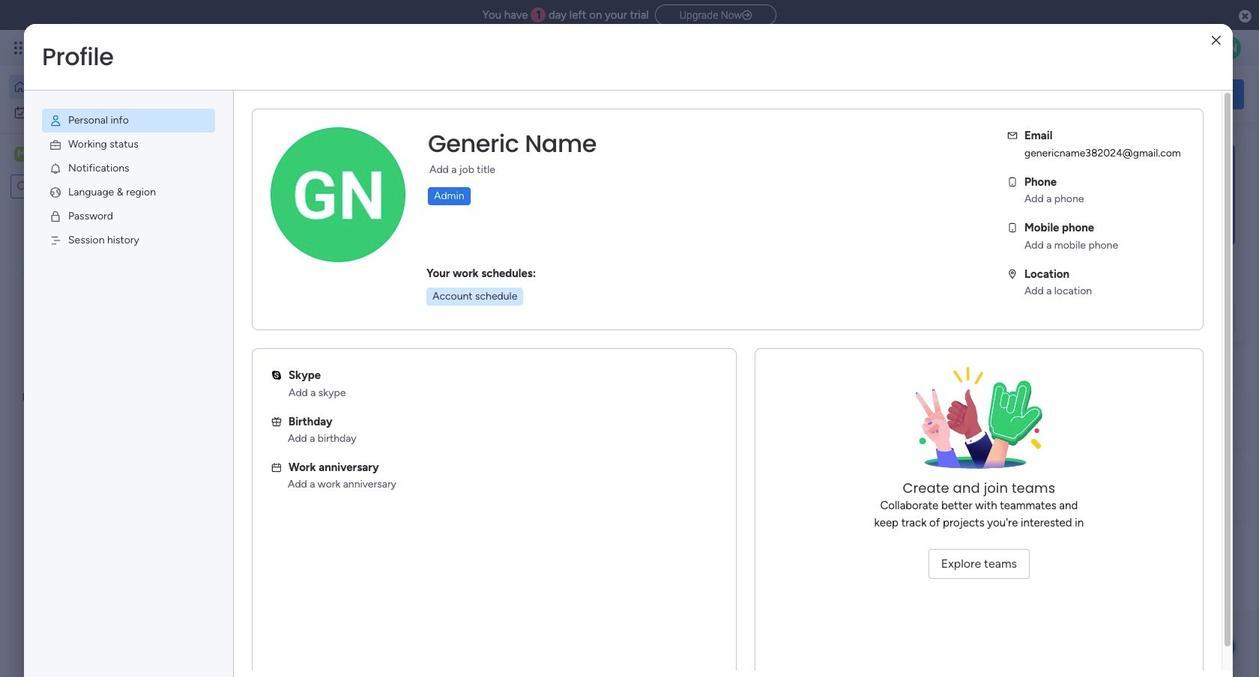 Task type: locate. For each thing, give the bounding box(es) containing it.
v2 bolt switch image
[[1149, 86, 1157, 102]]

option
[[9, 75, 182, 99], [9, 100, 182, 124]]

menu item
[[42, 109, 215, 133], [42, 133, 215, 157], [42, 157, 215, 181], [42, 181, 215, 205], [42, 205, 215, 229], [42, 229, 215, 253]]

component image down public board icon
[[498, 327, 512, 341]]

component image
[[250, 327, 264, 341], [498, 327, 512, 341]]

personal info image
[[49, 114, 62, 127]]

component image down public board image
[[250, 327, 264, 341]]

workspace selection element
[[14, 145, 125, 165]]

1 horizontal spatial component image
[[498, 327, 512, 341]]

open update feed (inbox) image
[[232, 387, 250, 405]]

templates image image
[[1033, 143, 1231, 247]]

0 horizontal spatial workspace image
[[14, 146, 29, 163]]

language & region image
[[49, 186, 62, 199]]

0 vertical spatial option
[[9, 75, 182, 99]]

2 menu item from the top
[[42, 133, 215, 157]]

close recently visited image
[[232, 152, 250, 170]]

no teams image
[[904, 367, 1054, 480]]

session history image
[[49, 234, 62, 247]]

select product image
[[13, 40, 28, 55]]

1 vertical spatial option
[[9, 100, 182, 124]]

option up personal info icon
[[9, 75, 182, 99]]

clear search image
[[109, 179, 124, 194]]

None field
[[424, 128, 601, 160]]

workspace image
[[14, 146, 29, 163], [256, 482, 292, 518]]

5 menu item from the top
[[42, 205, 215, 229]]

working status image
[[49, 138, 62, 151]]

component image for public board icon
[[498, 327, 512, 341]]

notifications image
[[49, 162, 62, 175]]

0 horizontal spatial component image
[[250, 327, 264, 341]]

2 option from the top
[[9, 100, 182, 124]]

1 menu item from the top
[[42, 109, 215, 133]]

option up workspace selection element
[[9, 100, 182, 124]]

public board image
[[498, 304, 515, 320]]

quick search results list box
[[232, 170, 984, 369]]

menu menu
[[24, 91, 233, 271]]

1 component image from the left
[[250, 327, 264, 341]]

1 horizontal spatial workspace image
[[256, 482, 292, 518]]

2 component image from the left
[[498, 327, 512, 341]]

getting started element
[[1020, 388, 1245, 448]]



Task type: vqa. For each thing, say whether or not it's contained in the screenshot.
Workspace options icon
no



Task type: describe. For each thing, give the bounding box(es) containing it.
close my workspaces image
[[232, 438, 250, 456]]

0 vertical spatial workspace image
[[14, 146, 29, 163]]

add to favorites image
[[447, 304, 462, 319]]

Search in workspace field
[[31, 178, 107, 195]]

password image
[[49, 210, 62, 223]]

6 menu item from the top
[[42, 229, 215, 253]]

1 option from the top
[[9, 75, 182, 99]]

generic name image
[[1218, 36, 1242, 60]]

close image
[[1212, 35, 1221, 46]]

3 menu item from the top
[[42, 157, 215, 181]]

1 vertical spatial workspace image
[[256, 482, 292, 518]]

dapulse rightstroke image
[[742, 10, 752, 21]]

dapulse close image
[[1239, 9, 1252, 24]]

4 menu item from the top
[[42, 181, 215, 205]]

component image for public board image
[[250, 327, 264, 341]]

public board image
[[250, 304, 267, 320]]

v2 user feedback image
[[1032, 86, 1043, 103]]



